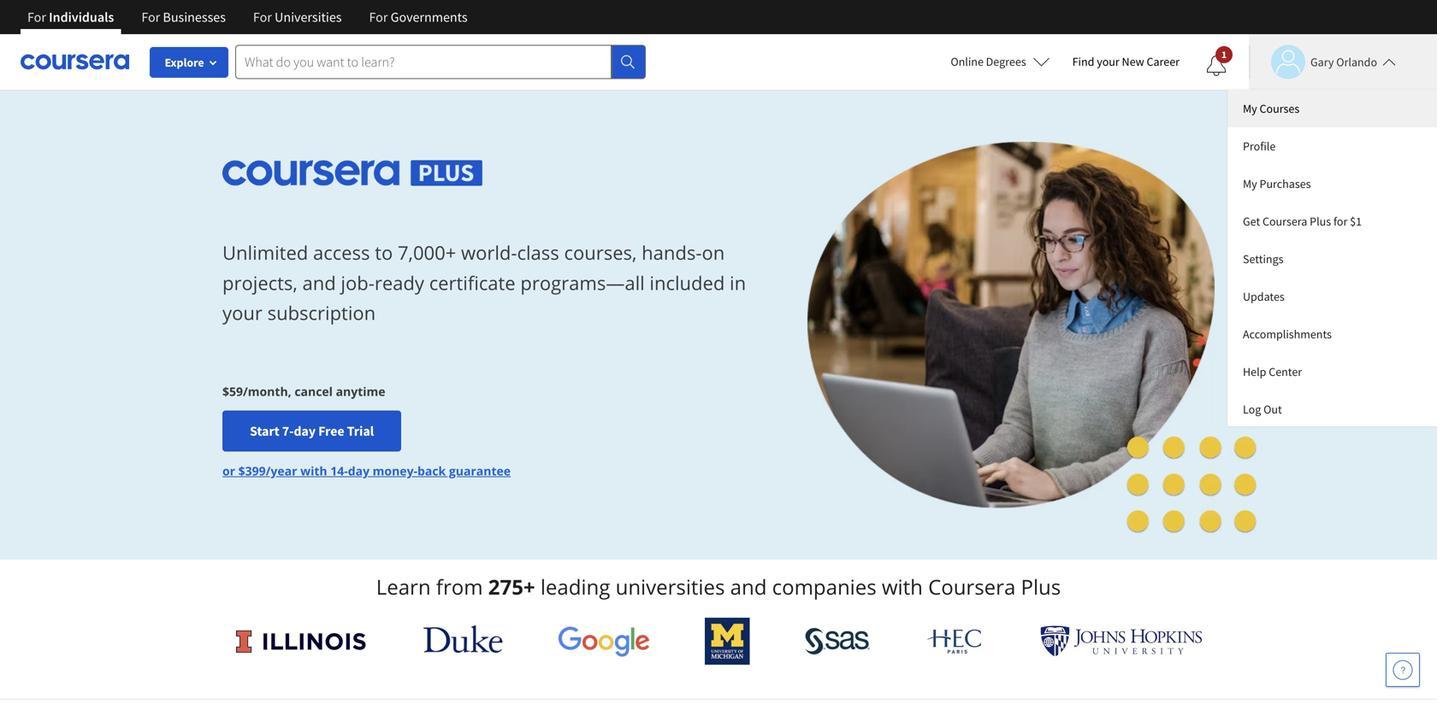 Task type: vqa. For each thing, say whether or not it's contained in the screenshot.
'7,000+'
yes



Task type: describe. For each thing, give the bounding box(es) containing it.
new
[[1122, 54, 1144, 69]]

find
[[1073, 54, 1095, 69]]

on
[[702, 240, 725, 266]]

log out button
[[1228, 391, 1437, 427]]

leading
[[541, 574, 610, 601]]

for businesses
[[141, 9, 226, 26]]

my courses link
[[1228, 90, 1437, 127]]

$59
[[222, 384, 243, 400]]

gary
[[1311, 54, 1334, 70]]

learn
[[376, 574, 431, 601]]

275+
[[488, 574, 535, 601]]

sas image
[[805, 628, 871, 656]]

johns hopkins university image
[[1040, 626, 1203, 658]]

plus inside 'gary orlando' menu
[[1310, 214, 1331, 229]]

or
[[222, 463, 235, 479]]

access
[[313, 240, 370, 266]]

university of michigan image
[[705, 619, 750, 666]]

hec paris image
[[925, 625, 985, 660]]

my for my courses
[[1243, 101, 1257, 116]]

for for governments
[[369, 9, 388, 26]]

included
[[650, 270, 725, 296]]

7-
[[282, 423, 294, 440]]

help center
[[1243, 364, 1302, 380]]

start
[[250, 423, 280, 440]]

cancel
[[295, 384, 333, 400]]

projects,
[[222, 270, 298, 296]]

settings
[[1243, 252, 1284, 267]]

businesses
[[163, 9, 226, 26]]

unlimited access to 7,000+ world-class courses, hands-on projects, and job-ready certificate programs—all included in your subscription
[[222, 240, 746, 326]]

explore button
[[150, 47, 228, 78]]

7,000+
[[398, 240, 456, 266]]

universities
[[616, 574, 725, 601]]

settings link
[[1228, 240, 1437, 278]]

online degrees button
[[937, 43, 1064, 80]]

your inside unlimited access to 7,000+ world-class courses, hands-on projects, and job-ready certificate programs—all included in your subscription
[[222, 300, 263, 326]]

get
[[1243, 214, 1260, 229]]

accomplishments link
[[1228, 316, 1437, 353]]

0 horizontal spatial plus
[[1021, 574, 1061, 601]]

updates link
[[1228, 278, 1437, 316]]

back
[[418, 463, 446, 479]]

to
[[375, 240, 393, 266]]

guarantee
[[449, 463, 511, 479]]

for for individuals
[[27, 9, 46, 26]]

1
[[1222, 48, 1227, 61]]

trial
[[347, 423, 374, 440]]

career
[[1147, 54, 1180, 69]]

programs—all
[[521, 270, 645, 296]]

gary orlando menu
[[1228, 90, 1437, 427]]

subscription
[[267, 300, 376, 326]]

universities
[[275, 9, 342, 26]]

for universities
[[253, 9, 342, 26]]

for governments
[[369, 9, 468, 26]]

my for my purchases
[[1243, 176, 1257, 192]]

out
[[1264, 402, 1282, 418]]

profile
[[1243, 139, 1276, 154]]

1 horizontal spatial your
[[1097, 54, 1120, 69]]

coursera image
[[21, 48, 129, 76]]

log
[[1243, 402, 1261, 418]]

What do you want to learn? text field
[[235, 45, 612, 79]]

class
[[517, 240, 559, 266]]

degrees
[[986, 54, 1026, 69]]

help center image
[[1393, 661, 1413, 681]]



Task type: locate. For each thing, give the bounding box(es) containing it.
1 horizontal spatial coursera
[[1263, 214, 1308, 229]]

coursera plus image
[[222, 161, 483, 186]]

your right find
[[1097, 54, 1120, 69]]

0 vertical spatial my
[[1243, 101, 1257, 116]]

0 vertical spatial your
[[1097, 54, 1120, 69]]

None search field
[[235, 45, 646, 79]]

$399
[[238, 463, 266, 479]]

courses
[[1260, 101, 1300, 116]]

my
[[1243, 101, 1257, 116], [1243, 176, 1257, 192]]

courses,
[[564, 240, 637, 266]]

1 horizontal spatial and
[[730, 574, 767, 601]]

0 horizontal spatial coursera
[[928, 574, 1016, 601]]

$59 /month, cancel anytime
[[222, 384, 386, 400]]

0 horizontal spatial day
[[294, 423, 316, 440]]

1 button
[[1193, 45, 1241, 86]]

duke university image
[[423, 626, 503, 654]]

for left individuals
[[27, 9, 46, 26]]

explore
[[165, 55, 204, 70]]

0 vertical spatial day
[[294, 423, 316, 440]]

for left "businesses"
[[141, 9, 160, 26]]

updates
[[1243, 289, 1285, 305]]

for
[[1334, 214, 1348, 229]]

1 vertical spatial your
[[222, 300, 263, 326]]

my purchases
[[1243, 176, 1311, 192]]

coursera inside 'gary orlando' menu
[[1263, 214, 1308, 229]]

14-
[[330, 463, 348, 479]]

profile link
[[1228, 127, 1437, 165]]

google image
[[558, 626, 650, 658]]

money-
[[373, 463, 418, 479]]

and up 'subscription'
[[302, 270, 336, 296]]

get coursera plus for $1
[[1243, 214, 1362, 229]]

for individuals
[[27, 9, 114, 26]]

get coursera plus for $1 link
[[1228, 203, 1437, 240]]

with left 14-
[[300, 463, 327, 479]]

gary orlando
[[1311, 54, 1378, 70]]

0 vertical spatial coursera
[[1263, 214, 1308, 229]]

banner navigation
[[14, 0, 481, 34]]

coursera
[[1263, 214, 1308, 229], [928, 574, 1016, 601]]

anytime
[[336, 384, 386, 400]]

certificate
[[429, 270, 516, 296]]

and inside unlimited access to 7,000+ world-class courses, hands-on projects, and job-ready certificate programs—all included in your subscription
[[302, 270, 336, 296]]

ready
[[375, 270, 424, 296]]

my courses
[[1243, 101, 1300, 116]]

coursera up 'hec paris' image at the right bottom of page
[[928, 574, 1016, 601]]

1 for from the left
[[27, 9, 46, 26]]

find your new career link
[[1064, 51, 1188, 73]]

help
[[1243, 364, 1267, 380]]

1 vertical spatial with
[[882, 574, 923, 601]]

individuals
[[49, 9, 114, 26]]

/month,
[[243, 384, 292, 400]]

4 for from the left
[[369, 9, 388, 26]]

start 7-day free trial button
[[222, 411, 401, 452]]

find your new career
[[1073, 54, 1180, 69]]

0 vertical spatial and
[[302, 270, 336, 296]]

my inside my courses link
[[1243, 101, 1257, 116]]

1 vertical spatial plus
[[1021, 574, 1061, 601]]

for
[[27, 9, 46, 26], [141, 9, 160, 26], [253, 9, 272, 26], [369, 9, 388, 26]]

online degrees
[[951, 54, 1026, 69]]

3 for from the left
[[253, 9, 272, 26]]

with
[[300, 463, 327, 479], [882, 574, 923, 601]]

coursera right the get
[[1263, 214, 1308, 229]]

in
[[730, 270, 746, 296]]

1 vertical spatial coursera
[[928, 574, 1016, 601]]

with right companies
[[882, 574, 923, 601]]

governments
[[391, 9, 468, 26]]

purchases
[[1260, 176, 1311, 192]]

for left the governments
[[369, 9, 388, 26]]

1 horizontal spatial day
[[348, 463, 370, 479]]

from
[[436, 574, 483, 601]]

0 horizontal spatial with
[[300, 463, 327, 479]]

and
[[302, 270, 336, 296], [730, 574, 767, 601]]

0 horizontal spatial your
[[222, 300, 263, 326]]

learn from 275+ leading universities and companies with coursera plus
[[376, 574, 1061, 601]]

for for businesses
[[141, 9, 160, 26]]

center
[[1269, 364, 1302, 380]]

day left money-
[[348, 463, 370, 479]]

0 horizontal spatial and
[[302, 270, 336, 296]]

1 horizontal spatial plus
[[1310, 214, 1331, 229]]

free
[[318, 423, 344, 440]]

gary orlando button
[[1249, 45, 1396, 79]]

plus
[[1310, 214, 1331, 229], [1021, 574, 1061, 601]]

hands-
[[642, 240, 702, 266]]

and up university of michigan image
[[730, 574, 767, 601]]

your down projects,
[[222, 300, 263, 326]]

my left courses
[[1243, 101, 1257, 116]]

1 horizontal spatial with
[[882, 574, 923, 601]]

start 7-day free trial
[[250, 423, 374, 440]]

$1
[[1350, 214, 1362, 229]]

log out
[[1243, 402, 1282, 418]]

accomplishments
[[1243, 327, 1332, 342]]

online
[[951, 54, 984, 69]]

unlimited
[[222, 240, 308, 266]]

0 vertical spatial with
[[300, 463, 327, 479]]

world-
[[461, 240, 517, 266]]

1 vertical spatial and
[[730, 574, 767, 601]]

/year
[[266, 463, 297, 479]]

job-
[[341, 270, 375, 296]]

1 my from the top
[[1243, 101, 1257, 116]]

for for universities
[[253, 9, 272, 26]]

2 for from the left
[[141, 9, 160, 26]]

2 my from the top
[[1243, 176, 1257, 192]]

for left 'universities'
[[253, 9, 272, 26]]

help center link
[[1228, 353, 1437, 391]]

0 vertical spatial plus
[[1310, 214, 1331, 229]]

show notifications image
[[1206, 56, 1227, 76]]

1 vertical spatial day
[[348, 463, 370, 479]]

my purchases link
[[1228, 165, 1437, 203]]

companies
[[772, 574, 877, 601]]

day
[[294, 423, 316, 440], [348, 463, 370, 479]]

day inside start 7-day free trial button
[[294, 423, 316, 440]]

university of illinois at urbana-champaign image
[[234, 628, 368, 656]]

orlando
[[1337, 54, 1378, 70]]

my left the purchases
[[1243, 176, 1257, 192]]

or $399 /year with 14-day money-back guarantee
[[222, 463, 511, 479]]

1 vertical spatial my
[[1243, 176, 1257, 192]]

day left free
[[294, 423, 316, 440]]



